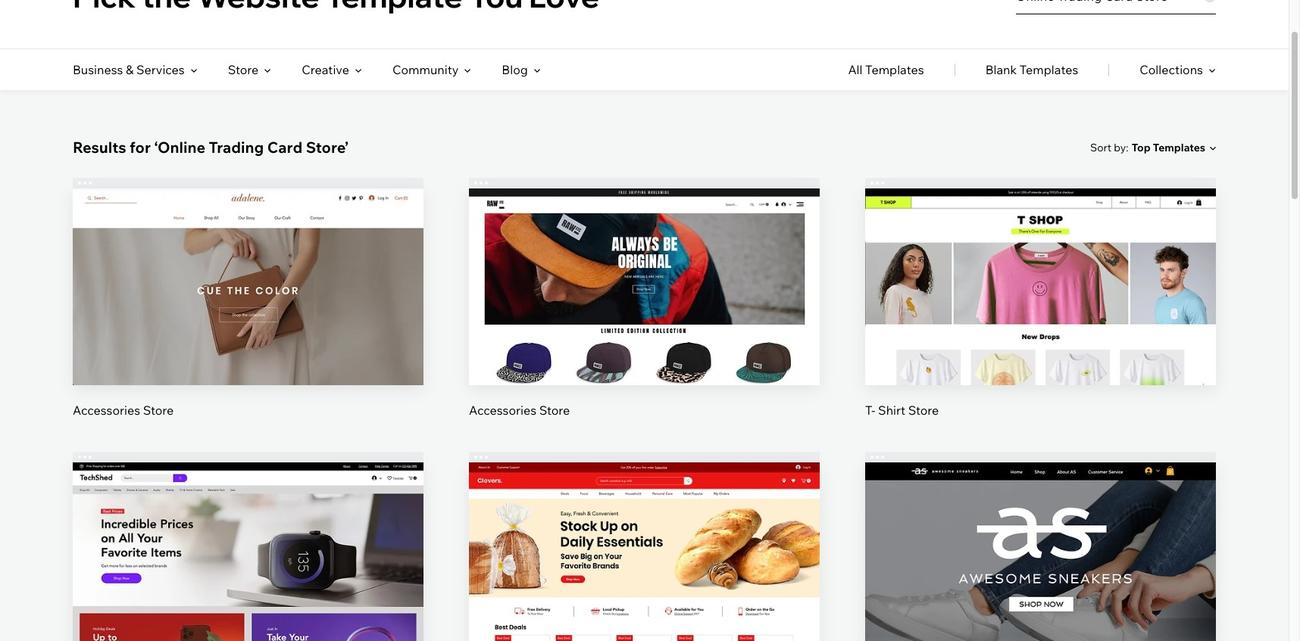 Task type: describe. For each thing, give the bounding box(es) containing it.
business & services
[[73, 62, 185, 77]]

view button for website templates - supermarket image
[[609, 573, 681, 609]]

1 accessories store from the left
[[73, 404, 174, 419]]

'online
[[154, 138, 205, 157]]

1 accessories store group from the left
[[73, 178, 424, 419]]

trading
[[209, 138, 264, 157]]

store inside group
[[908, 404, 939, 419]]

edit for website templates - supermarket image
[[633, 532, 656, 547]]

top
[[1132, 141, 1151, 155]]

website templates - supermarket image
[[469, 463, 820, 642]]

t- shirt store
[[865, 404, 939, 419]]

services
[[136, 62, 185, 77]]

blank templates
[[986, 62, 1079, 77]]

blank templates link
[[986, 49, 1079, 90]]

edit for website templates - t- shirt store image
[[1029, 257, 1052, 272]]

results
[[73, 138, 126, 157]]

view button for website templates - shoe store image
[[1005, 573, 1077, 609]]

collections
[[1140, 62, 1203, 77]]

templates for all templates
[[866, 62, 924, 77]]

community
[[392, 62, 459, 77]]

website templates - accessories store image for first the accessories store group from the left
[[73, 189, 424, 386]]

all
[[848, 62, 863, 77]]

view button for website templates - electronics store image
[[212, 573, 284, 609]]

results for 'online trading card store'
[[73, 138, 349, 157]]

t- shirt store group
[[865, 178, 1216, 419]]

business
[[73, 62, 123, 77]]

sort
[[1090, 141, 1112, 154]]

t-
[[865, 404, 876, 419]]

&
[[126, 62, 134, 77]]

edit button for website templates - t- shirt store image
[[1005, 246, 1077, 283]]

store inside "categories by subject" element
[[228, 62, 259, 77]]

all templates link
[[848, 49, 924, 90]]

2 accessories store from the left
[[469, 404, 570, 419]]

view for website templates - shoe store image
[[1027, 583, 1055, 598]]

edit button for website templates - supermarket image
[[609, 521, 681, 558]]

website templates - t- shirt store image
[[865, 189, 1216, 386]]

view for website templates - t- shirt store image
[[1027, 309, 1055, 324]]

view button for website templates - t- shirt store image
[[1005, 298, 1077, 334]]



Task type: locate. For each thing, give the bounding box(es) containing it.
shirt
[[878, 404, 906, 419]]

view button for website templates - accessories store image for first the accessories store group from the left
[[212, 298, 284, 334]]

0 horizontal spatial accessories
[[73, 404, 140, 419]]

1 website templates - accessories store image from the left
[[73, 189, 424, 386]]

website templates - accessories store image for 1st the accessories store group from the right
[[469, 189, 820, 386]]

edit button
[[212, 246, 284, 283], [609, 246, 681, 283], [1005, 246, 1077, 283], [212, 521, 284, 558], [609, 521, 681, 558], [1005, 521, 1077, 558]]

view button inside the t- shirt store group
[[1005, 298, 1077, 334]]

website templates - accessories store image
[[73, 189, 424, 386], [469, 189, 820, 386]]

accessories
[[73, 404, 140, 419], [469, 404, 537, 419]]

templates for top templates
[[1153, 141, 1206, 155]]

edit for website templates - shoe store image
[[1029, 532, 1052, 547]]

accessories store group
[[73, 178, 424, 419], [469, 178, 820, 419]]

edit for website templates - electronics store image
[[237, 532, 260, 547]]

store
[[228, 62, 259, 77], [143, 404, 174, 419], [539, 404, 570, 419], [908, 404, 939, 419]]

view for website templates - supermarket image
[[631, 583, 659, 598]]

accessories store
[[73, 404, 174, 419], [469, 404, 570, 419]]

categories. use the left and right arrow keys to navigate the menu element
[[0, 49, 1289, 90]]

templates right 'top'
[[1153, 141, 1206, 155]]

view button for website templates - accessories store image corresponding to 1st the accessories store group from the right
[[609, 298, 681, 334]]

edit button for website templates - electronics store image
[[212, 521, 284, 558]]

store'
[[306, 138, 349, 157]]

0 horizontal spatial accessories store group
[[73, 178, 424, 419]]

card
[[267, 138, 303, 157]]

top templates
[[1132, 141, 1206, 155]]

1 accessories from the left
[[73, 404, 140, 419]]

view for website templates - electronics store image
[[234, 583, 262, 598]]

edit inside the t- shirt store group
[[1029, 257, 1052, 272]]

2 horizontal spatial templates
[[1153, 141, 1206, 155]]

view
[[234, 309, 262, 324], [631, 309, 659, 324], [1027, 309, 1055, 324], [234, 583, 262, 598], [631, 583, 659, 598], [1027, 583, 1055, 598]]

2 website templates - accessories store image from the left
[[469, 189, 820, 386]]

templates for blank templates
[[1020, 62, 1079, 77]]

for
[[130, 138, 151, 157]]

templates right blank
[[1020, 62, 1079, 77]]

templates right all
[[866, 62, 924, 77]]

0 horizontal spatial website templates - accessories store image
[[73, 189, 424, 386]]

1 horizontal spatial templates
[[1020, 62, 1079, 77]]

0 horizontal spatial templates
[[866, 62, 924, 77]]

1 horizontal spatial website templates - accessories store image
[[469, 189, 820, 386]]

1 horizontal spatial accessories store
[[469, 404, 570, 419]]

1 horizontal spatial accessories store group
[[469, 178, 820, 419]]

1 horizontal spatial accessories
[[469, 404, 537, 419]]

all templates
[[848, 62, 924, 77]]

blog
[[502, 62, 528, 77]]

generic categories element
[[848, 49, 1216, 90]]

categories by subject element
[[73, 49, 541, 90]]

website templates - electronics store image
[[73, 463, 424, 642]]

sort by:
[[1090, 141, 1129, 154]]

by:
[[1114, 141, 1129, 154]]

2 accessories store group from the left
[[469, 178, 820, 419]]

None search field
[[1016, 0, 1216, 14]]

edit button for website templates - shoe store image
[[1005, 521, 1077, 558]]

website templates - shoe store image
[[865, 463, 1216, 642]]

0 horizontal spatial accessories store
[[73, 404, 174, 419]]

2 accessories from the left
[[469, 404, 537, 419]]

view inside the t- shirt store group
[[1027, 309, 1055, 324]]

edit
[[237, 257, 260, 272], [633, 257, 656, 272], [1029, 257, 1052, 272], [237, 532, 260, 547], [633, 532, 656, 547], [1029, 532, 1052, 547]]

blank
[[986, 62, 1017, 77]]

edit button inside the t- shirt store group
[[1005, 246, 1077, 283]]

view button
[[212, 298, 284, 334], [609, 298, 681, 334], [1005, 298, 1077, 334], [212, 573, 284, 609], [609, 573, 681, 609], [1005, 573, 1077, 609]]

templates
[[866, 62, 924, 77], [1020, 62, 1079, 77], [1153, 141, 1206, 155]]

creative
[[302, 62, 349, 77]]



Task type: vqa. For each thing, say whether or not it's contained in the screenshot.
Course
no



